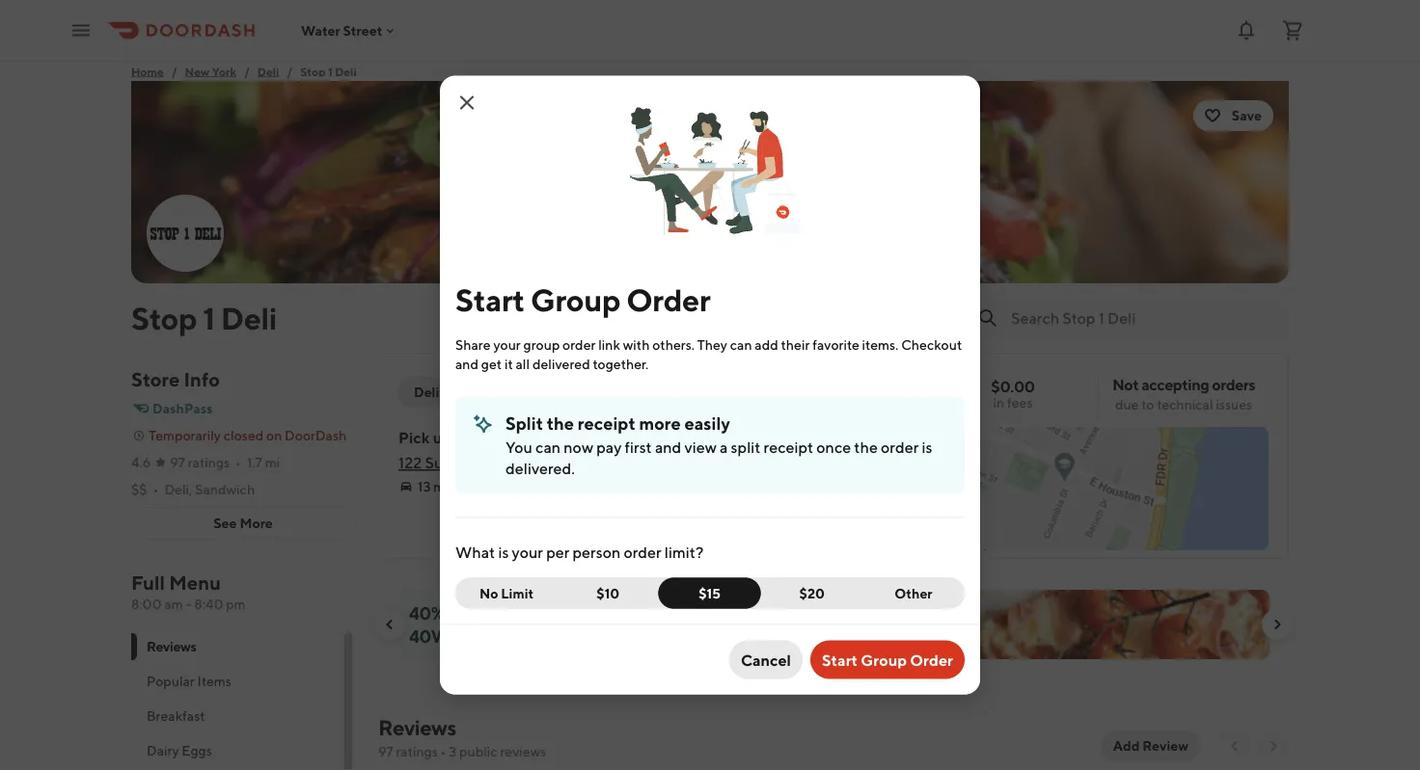 Task type: locate. For each thing, give the bounding box(es) containing it.
this
[[455, 429, 482, 447]]

is right the once
[[922, 438, 932, 456]]

up
[[433, 429, 452, 447], [570, 603, 590, 624]]

1 off from the left
[[448, 603, 469, 624]]

and down more in the bottom left of the page
[[655, 438, 682, 456]]

start group order down "other" button on the bottom right
[[822, 651, 953, 670]]

97 up deli, at left bottom
[[170, 455, 185, 471]]

next image
[[1266, 739, 1281, 755]]

popular
[[147, 674, 195, 690]]

0 horizontal spatial to
[[593, 603, 609, 624]]

split the receipt more easily status
[[455, 397, 965, 495]]

fees
[[1007, 395, 1033, 411]]

together.
[[593, 356, 649, 372]]

0 vertical spatial reviews
[[147, 639, 196, 655]]

order up others.
[[626, 282, 710, 318]]

$10 up subtotals
[[612, 603, 640, 624]]

to up subtotals
[[593, 603, 609, 624]]

reviews for reviews
[[147, 639, 196, 655]]

your left per at the bottom of the page
[[512, 543, 543, 562]]

Other button
[[862, 578, 965, 609]]

reviews up popular
[[147, 639, 196, 655]]

• left 3
[[441, 744, 446, 760]]

$15 down the 'limit?' at the bottom left of page
[[699, 586, 721, 602]]

1.7
[[247, 455, 262, 471]]

eggs
[[182, 743, 212, 759]]

ratings
[[188, 455, 230, 471], [396, 744, 438, 760]]

No Limit button
[[455, 578, 558, 609]]

start group order inside button
[[822, 651, 953, 670]]

street right "water"
[[343, 22, 382, 38]]

$0.00 in fees
[[991, 378, 1035, 411]]

first
[[625, 438, 652, 456], [472, 603, 502, 624]]

Item Search search field
[[1011, 308, 1274, 329]]

0 horizontal spatial start group order
[[455, 282, 710, 318]]

limit
[[501, 586, 534, 602]]

up left this
[[433, 429, 452, 447]]

water street
[[301, 22, 382, 38]]

up inside 40% off first 2 orders up to $10 off with 40welcome, valid on subtotals $15
[[570, 603, 590, 624]]

1 vertical spatial $10
[[612, 603, 640, 624]]

per
[[546, 543, 570, 562]]

with down the 'limit?' at the bottom left of page
[[668, 603, 701, 624]]

order
[[563, 337, 596, 353], [485, 429, 524, 447], [881, 438, 919, 456], [624, 543, 662, 562]]

what
[[455, 543, 495, 562]]

the right the once
[[854, 438, 878, 456]]

no
[[480, 586, 498, 602]]

1 horizontal spatial start group order
[[822, 651, 953, 670]]

next button of carousel image
[[1270, 618, 1285, 633]]

$15 inside button
[[699, 586, 721, 602]]

8:40
[[194, 597, 223, 613]]

order right the once
[[881, 438, 919, 456]]

order down "other" button on the bottom right
[[910, 651, 953, 670]]

97 down reviews link
[[378, 744, 393, 760]]

2 vertical spatial order
[[910, 651, 953, 670]]

0 items, open order cart image
[[1281, 19, 1305, 42]]

0 vertical spatial 1
[[328, 65, 333, 78]]

1 horizontal spatial ratings
[[396, 744, 438, 760]]

2 / from the left
[[244, 65, 250, 78]]

deli,
[[164, 482, 192, 498]]

$10 inside 40% off first 2 orders up to $10 off with 40welcome, valid on subtotals $15
[[612, 603, 640, 624]]

group down together.
[[582, 385, 623, 400]]

1 vertical spatial is
[[498, 543, 509, 562]]

deli
[[257, 65, 279, 78], [335, 65, 357, 78], [221, 300, 277, 336]]

1 horizontal spatial 97
[[378, 744, 393, 760]]

1 horizontal spatial with
[[668, 603, 701, 624]]

0 horizontal spatial start
[[455, 282, 525, 318]]

1 horizontal spatial reviews
[[378, 716, 456, 741]]

deli link
[[257, 62, 279, 81]]

$15
[[699, 586, 721, 602], [666, 626, 692, 647]]

0 horizontal spatial first
[[472, 603, 502, 624]]

reviews
[[500, 744, 546, 760]]

0 vertical spatial •
[[236, 455, 241, 471]]

group order
[[582, 385, 663, 400]]

your
[[493, 337, 521, 353], [512, 543, 543, 562]]

1 horizontal spatial $15
[[699, 586, 721, 602]]

1 horizontal spatial to
[[1142, 397, 1154, 413]]

0 vertical spatial ratings
[[188, 455, 230, 471]]

stop 1 deli image
[[131, 81, 1289, 284], [149, 197, 222, 270]]

1 vertical spatial order
[[625, 385, 663, 400]]

1 vertical spatial street
[[478, 454, 521, 472]]

dairy eggs button
[[131, 734, 341, 769]]

1 vertical spatial first
[[472, 603, 502, 624]]

0 vertical spatial 97
[[170, 455, 185, 471]]

1 vertical spatial orders
[[518, 603, 567, 624]]

and
[[455, 356, 479, 372], [655, 438, 682, 456]]

0 vertical spatial can
[[730, 337, 752, 353]]

• left 1.7
[[236, 455, 241, 471]]

they
[[697, 337, 727, 353]]

reviews for reviews 97 ratings • 3 public reviews
[[378, 716, 456, 741]]

1 vertical spatial reviews
[[378, 716, 456, 741]]

order inside button
[[910, 651, 953, 670]]

$$
[[131, 482, 147, 498]]

0 vertical spatial your
[[493, 337, 521, 353]]

is inside split the receipt more easily you can now pay first and view a split receipt once the order is delivered.
[[922, 438, 932, 456]]

reviews 97 ratings • 3 public reviews
[[378, 716, 546, 760]]

up inside pick up this order at: 122 suffolk street
[[433, 429, 452, 447]]

0 horizontal spatial and
[[455, 356, 479, 372]]

start up share
[[455, 282, 525, 318]]

order inside pick up this order at: 122 suffolk street
[[485, 429, 524, 447]]

ratings up $$ • deli, sandwich on the bottom of page
[[188, 455, 230, 471]]

1 vertical spatial and
[[655, 438, 682, 456]]

40%
[[409, 603, 445, 624]]

1 vertical spatial to
[[593, 603, 609, 624]]

off up 40welcome,
[[448, 603, 469, 624]]

it
[[505, 356, 513, 372]]

1 horizontal spatial is
[[922, 438, 932, 456]]

stop 1 deli
[[131, 300, 277, 336]]

store
[[131, 369, 180, 391]]

doordash
[[285, 428, 347, 444]]

reviews inside reviews 97 ratings • 3 public reviews
[[378, 716, 456, 741]]

street down this
[[478, 454, 521, 472]]

with up together.
[[623, 337, 650, 353]]

save button
[[1193, 100, 1274, 131]]

0 vertical spatial receipt
[[578, 413, 636, 434]]

2 horizontal spatial /
[[287, 65, 293, 78]]

Pickup radio
[[481, 377, 555, 408]]

store info
[[131, 369, 220, 391]]

1 horizontal spatial start
[[822, 651, 858, 670]]

1 horizontal spatial the
[[854, 438, 878, 456]]

• right $$
[[153, 482, 159, 498]]

and down share
[[455, 356, 479, 372]]

0 vertical spatial first
[[625, 438, 652, 456]]

1 vertical spatial your
[[512, 543, 543, 562]]

0 vertical spatial $15
[[699, 586, 721, 602]]

97
[[170, 455, 185, 471], [378, 744, 393, 760]]

a
[[720, 438, 728, 456]]

122
[[398, 454, 422, 472]]

up down what is your per person order limit?
[[570, 603, 590, 624]]

1 horizontal spatial off
[[643, 603, 665, 624]]

0 vertical spatial orders
[[1212, 376, 1255, 394]]

min
[[433, 479, 456, 495]]

group of people ordering together image
[[615, 76, 806, 266]]

stop up store
[[131, 300, 197, 336]]

1 vertical spatial ratings
[[396, 744, 438, 760]]

start group order up link
[[455, 282, 710, 318]]

0 horizontal spatial orders
[[518, 603, 567, 624]]

1 horizontal spatial up
[[570, 603, 590, 624]]

dairy
[[147, 743, 179, 759]]

see
[[213, 516, 237, 532]]

order up delivered
[[563, 337, 596, 353]]

0 horizontal spatial stop
[[131, 300, 197, 336]]

1 vertical spatial $15
[[666, 626, 692, 647]]

order inside share your group order link with others. they can add their favorite items. checkout and get it all delivered together.
[[563, 337, 596, 353]]

1 vertical spatial with
[[668, 603, 701, 624]]

pick
[[398, 429, 430, 447]]

valid
[[530, 626, 566, 647]]

1 horizontal spatial and
[[655, 438, 682, 456]]

off
[[448, 603, 469, 624], [643, 603, 665, 624]]

orders up issues
[[1212, 376, 1255, 394]]

receipt
[[578, 413, 636, 434], [764, 438, 814, 456]]

orders inside not accepting orders due to technical issues
[[1212, 376, 1255, 394]]

orders up valid at the left
[[518, 603, 567, 624]]

to inside not accepting orders due to technical issues
[[1142, 397, 1154, 413]]

1 vertical spatial group
[[582, 385, 623, 400]]

receipt right split
[[764, 438, 814, 456]]

0 horizontal spatial •
[[153, 482, 159, 498]]

start group order dialog
[[440, 76, 980, 695]]

first down no
[[472, 603, 502, 624]]

with inside 40% off first 2 orders up to $10 off with 40welcome, valid on subtotals $15
[[668, 603, 701, 624]]

0 vertical spatial to
[[1142, 397, 1154, 413]]

1 vertical spatial 1
[[203, 300, 215, 336]]

start down $20
[[822, 651, 858, 670]]

is
[[922, 438, 932, 456], [498, 543, 509, 562]]

can inside split the receipt more easily you can now pay first and view a split receipt once the order is delivered.
[[536, 438, 561, 456]]

mi
[[265, 455, 280, 471]]

get
[[481, 356, 502, 372]]

1 vertical spatial start group order
[[822, 651, 953, 670]]

$15 button
[[658, 578, 761, 609]]

cancel
[[741, 651, 791, 670]]

13
[[418, 479, 431, 495]]

delivered
[[533, 356, 590, 372]]

select promotional banner element
[[807, 660, 861, 695]]

group right select promotional banner 'element'
[[861, 651, 907, 670]]

can up "delivered."
[[536, 438, 561, 456]]

/ left new
[[172, 65, 177, 78]]

pick up this order at: 122 suffolk street
[[398, 429, 545, 472]]

previous image
[[1227, 739, 1243, 755]]

1 horizontal spatial orders
[[1212, 376, 1255, 394]]

0 horizontal spatial on
[[266, 428, 282, 444]]

3 / from the left
[[287, 65, 293, 78]]

on up mi
[[266, 428, 282, 444]]

1 horizontal spatial street
[[478, 454, 521, 472]]

0 vertical spatial start group order
[[455, 282, 710, 318]]

save
[[1232, 108, 1262, 124]]

favorite
[[813, 337, 860, 353]]

receipt up 'pay' at bottom
[[578, 413, 636, 434]]

is right what
[[498, 543, 509, 562]]

1 horizontal spatial •
[[236, 455, 241, 471]]

off up subtotals
[[643, 603, 665, 624]]

0 vertical spatial stop
[[300, 65, 326, 78]]

order
[[626, 282, 710, 318], [625, 385, 663, 400], [910, 651, 953, 670]]

order methods option group
[[398, 377, 555, 408]]

0 horizontal spatial up
[[433, 429, 452, 447]]

0 vertical spatial start
[[455, 282, 525, 318]]

0 horizontal spatial off
[[448, 603, 469, 624]]

1 down "water"
[[328, 65, 333, 78]]

2 horizontal spatial •
[[441, 744, 446, 760]]

what is your per person order limit?
[[455, 543, 704, 562]]

issues
[[1216, 397, 1253, 413]]

0 horizontal spatial 97
[[170, 455, 185, 471]]

link
[[598, 337, 620, 353]]

first inside 40% off first 2 orders up to $10 off with 40welcome, valid on subtotals $15
[[472, 603, 502, 624]]

1 up the info at the left
[[203, 300, 215, 336]]

0 vertical spatial the
[[547, 413, 574, 434]]

$15 right subtotals
[[666, 626, 692, 647]]

1 vertical spatial up
[[570, 603, 590, 624]]

$10 inside button
[[597, 586, 620, 602]]

1 vertical spatial stop
[[131, 300, 197, 336]]

what is your per person order limit? option group
[[455, 578, 965, 609]]

ratings down reviews link
[[396, 744, 438, 760]]

/ left the deli link
[[244, 65, 250, 78]]

items.
[[862, 337, 899, 353]]

1 horizontal spatial can
[[730, 337, 752, 353]]

can left add
[[730, 337, 752, 353]]

breakfast button
[[131, 700, 341, 734]]

full menu 8:00 am - 8:40 pm
[[131, 572, 246, 613]]

technical
[[1157, 397, 1213, 413]]

2 vertical spatial •
[[441, 744, 446, 760]]

on right valid at the left
[[569, 626, 589, 647]]

1 vertical spatial start
[[822, 651, 858, 670]]

0 horizontal spatial can
[[536, 438, 561, 456]]

0 vertical spatial with
[[623, 337, 650, 353]]

0 horizontal spatial reviews
[[147, 639, 196, 655]]

1 horizontal spatial /
[[244, 65, 250, 78]]

your up it
[[493, 337, 521, 353]]

$10
[[597, 586, 620, 602], [612, 603, 640, 624]]

/ right the deli link
[[287, 65, 293, 78]]

group up link
[[531, 282, 621, 318]]

0 vertical spatial and
[[455, 356, 479, 372]]

order left the 'limit?' at the bottom left of page
[[624, 543, 662, 562]]

to right "due"
[[1142, 397, 1154, 413]]

order left at:
[[485, 429, 524, 447]]

reviews up 3
[[378, 716, 456, 741]]

first right 'pay' at bottom
[[625, 438, 652, 456]]

1 horizontal spatial on
[[569, 626, 589, 647]]

pay
[[597, 438, 622, 456]]

0 vertical spatial is
[[922, 438, 932, 456]]

0 horizontal spatial $15
[[666, 626, 692, 647]]

1 horizontal spatial first
[[625, 438, 652, 456]]

1 horizontal spatial receipt
[[764, 438, 814, 456]]

menu
[[169, 572, 221, 595]]

not
[[1112, 376, 1139, 394]]

1 vertical spatial 97
[[378, 744, 393, 760]]

3
[[449, 744, 457, 760]]

the right at:
[[547, 413, 574, 434]]

0 vertical spatial street
[[343, 22, 382, 38]]

1 vertical spatial can
[[536, 438, 561, 456]]

$10 down person
[[597, 586, 620, 602]]

0 vertical spatial up
[[433, 429, 452, 447]]

stop down "water"
[[300, 65, 326, 78]]

group order button
[[571, 377, 675, 408]]

0 vertical spatial $10
[[597, 586, 620, 602]]

and inside split the receipt more easily you can now pay first and view a split receipt once the order is delivered.
[[655, 438, 682, 456]]

order inside button
[[625, 385, 663, 400]]

2 vertical spatial group
[[861, 651, 907, 670]]

0 horizontal spatial with
[[623, 337, 650, 353]]

group
[[524, 337, 560, 353]]

order up more in the bottom left of the page
[[625, 385, 663, 400]]

0 horizontal spatial /
[[172, 65, 177, 78]]

items
[[197, 674, 231, 690]]

group
[[531, 282, 621, 318], [582, 385, 623, 400], [861, 651, 907, 670]]

1 vertical spatial on
[[569, 626, 589, 647]]

limit?
[[665, 543, 704, 562]]



Task type: describe. For each thing, give the bounding box(es) containing it.
0 horizontal spatial is
[[498, 543, 509, 562]]

all
[[516, 356, 530, 372]]

0 horizontal spatial receipt
[[578, 413, 636, 434]]

-
[[186, 597, 192, 613]]

1 horizontal spatial 1
[[328, 65, 333, 78]]

am
[[164, 597, 183, 613]]

home / new york / deli / stop 1 deli
[[131, 65, 357, 78]]

others.
[[652, 337, 695, 353]]

you
[[506, 438, 533, 456]]

water street button
[[301, 22, 398, 38]]

review
[[1143, 739, 1189, 755]]

to inside 40% off first 2 orders up to $10 off with 40welcome, valid on subtotals $15
[[593, 603, 609, 624]]

can inside share your group order link with others. they can add their favorite items. checkout and get it all delivered together.
[[730, 337, 752, 353]]

8:00
[[131, 597, 162, 613]]

0 horizontal spatial street
[[343, 22, 382, 38]]

their
[[781, 337, 810, 353]]

ratings inside reviews 97 ratings • 3 public reviews
[[396, 744, 438, 760]]

2 off from the left
[[643, 603, 665, 624]]

your inside share your group order link with others. they can add their favorite items. checkout and get it all delivered together.
[[493, 337, 521, 353]]

122 suffolk street link
[[398, 454, 521, 472]]

open menu image
[[69, 19, 93, 42]]

previous button of carousel image
[[382, 618, 398, 633]]

• inside reviews 97 ratings • 3 public reviews
[[441, 744, 446, 760]]

home link
[[131, 62, 164, 81]]

1 / from the left
[[172, 65, 177, 78]]

with inside share your group order link with others. they can add their favorite items. checkout and get it all delivered together.
[[623, 337, 650, 353]]

add
[[755, 337, 778, 353]]

0 horizontal spatial 1
[[203, 300, 215, 336]]

first inside split the receipt more easily you can now pay first and view a split receipt once the order is delivered.
[[625, 438, 652, 456]]

close start group order image
[[455, 91, 479, 114]]

2
[[505, 603, 515, 624]]

start group order button
[[811, 641, 965, 680]]

delivered.
[[506, 459, 575, 478]]

1 vertical spatial receipt
[[764, 438, 814, 456]]

suffolk
[[425, 454, 475, 472]]

$10 button
[[557, 578, 671, 609]]

on inside 40% off first 2 orders up to $10 off with 40welcome, valid on subtotals $15
[[569, 626, 589, 647]]

checkout
[[901, 337, 962, 353]]

group inside button
[[861, 651, 907, 670]]

split
[[731, 438, 761, 456]]

water
[[301, 22, 340, 38]]

public
[[459, 744, 498, 760]]

no limit
[[480, 586, 534, 602]]

other
[[895, 586, 933, 602]]

map region
[[509, 399, 1420, 646]]

full
[[131, 572, 165, 595]]

$$ • deli, sandwich
[[131, 482, 255, 498]]

accepting
[[1142, 376, 1209, 394]]

reviews link
[[378, 716, 456, 741]]

dairy eggs
[[147, 743, 212, 759]]

split the receipt more easily you can now pay first and view a split receipt once the order is delivered.
[[506, 413, 932, 478]]

40welcome,
[[409, 626, 527, 647]]

pickup
[[496, 385, 540, 400]]

order inside split the receipt more easily you can now pay first and view a split receipt once the order is delivered.
[[881, 438, 919, 456]]

orders inside 40% off first 2 orders up to $10 off with 40welcome, valid on subtotals $15
[[518, 603, 567, 624]]

york
[[212, 65, 236, 78]]

add review
[[1113, 739, 1189, 755]]

once
[[817, 438, 851, 456]]

4.6
[[131, 455, 151, 471]]

new york link
[[185, 62, 236, 81]]

$20
[[799, 586, 825, 602]]

person
[[573, 543, 621, 562]]

40% off first 2 orders up to $10 off with 40welcome, valid on subtotals $15
[[409, 603, 701, 647]]

closed
[[224, 428, 264, 444]]

$0.00
[[991, 378, 1035, 396]]

street inside pick up this order at: 122 suffolk street
[[478, 454, 521, 472]]

share
[[455, 337, 491, 353]]

1.7 mi
[[247, 455, 280, 471]]

subtotals
[[592, 626, 662, 647]]

group inside button
[[582, 385, 623, 400]]

1 horizontal spatial stop
[[300, 65, 326, 78]]

popular items
[[147, 674, 231, 690]]

pm
[[226, 597, 246, 613]]

0 vertical spatial group
[[531, 282, 621, 318]]

not accepting orders due to technical issues
[[1112, 376, 1255, 413]]

start inside button
[[822, 651, 858, 670]]

new
[[185, 65, 210, 78]]

easily
[[684, 413, 730, 434]]

more
[[639, 413, 681, 434]]

due
[[1115, 397, 1139, 413]]

split
[[506, 413, 543, 434]]

add review button
[[1102, 731, 1200, 762]]

dashpass
[[152, 401, 213, 417]]

1 vertical spatial the
[[854, 438, 878, 456]]

0 vertical spatial on
[[266, 428, 282, 444]]

notification bell image
[[1235, 19, 1258, 42]]

1 vertical spatial •
[[153, 482, 159, 498]]

and inside share your group order link with others. they can add their favorite items. checkout and get it all delivered together.
[[455, 356, 479, 372]]

info
[[184, 369, 220, 391]]

see more button
[[132, 508, 354, 539]]

share your group order link with others. they can add their favorite items. checkout and get it all delivered together.
[[455, 337, 962, 372]]

97 ratings •
[[170, 455, 241, 471]]

add
[[1113, 739, 1140, 755]]

Delivery radio
[[398, 377, 493, 408]]

0 vertical spatial order
[[626, 282, 710, 318]]

97 inside reviews 97 ratings • 3 public reviews
[[378, 744, 393, 760]]

see more
[[213, 516, 273, 532]]

$20 button
[[749, 578, 863, 609]]

$15 inside 40% off first 2 orders up to $10 off with 40welcome, valid on subtotals $15
[[666, 626, 692, 647]]

0 horizontal spatial ratings
[[188, 455, 230, 471]]

0 horizontal spatial the
[[547, 413, 574, 434]]



Task type: vqa. For each thing, say whether or not it's contained in the screenshot.
• to the left
yes



